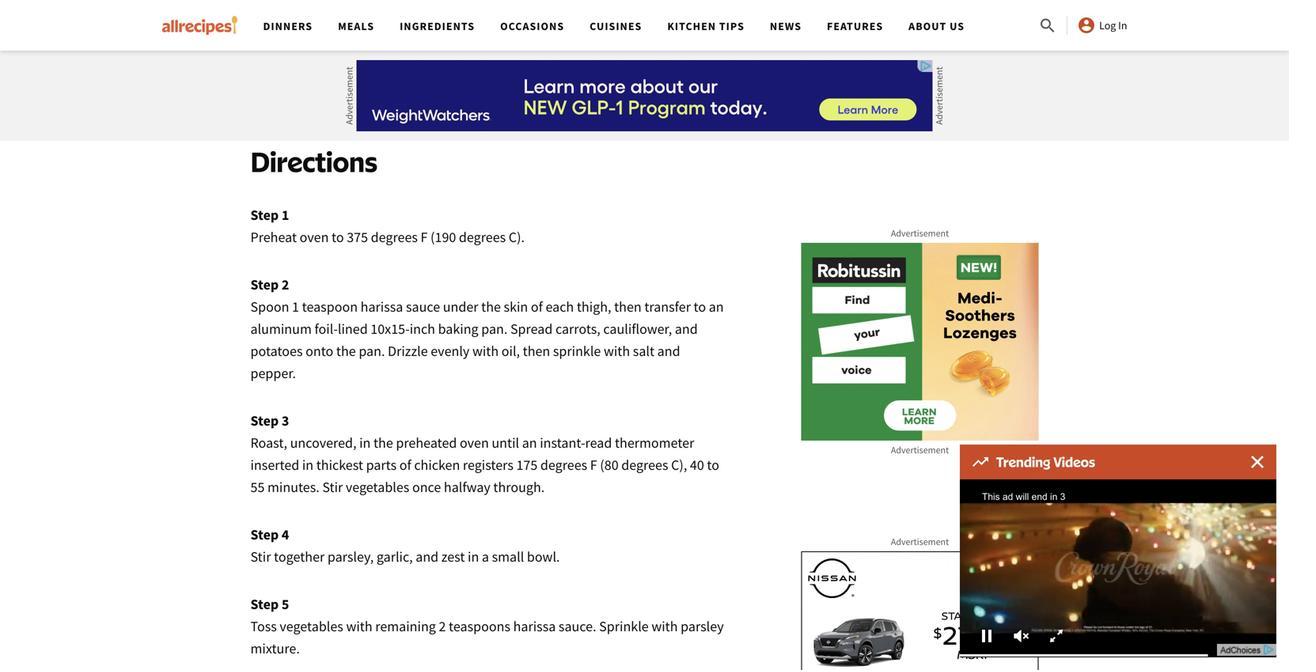 Task type: locate. For each thing, give the bounding box(es) containing it.
0 vertical spatial an
[[709, 298, 724, 316]]

harissa inside toss vegetables with remaining 2 teaspoons harissa sauce. sprinkle with parsley mixture.
[[513, 618, 556, 636]]

1 horizontal spatial in
[[359, 434, 371, 452]]

of right parts
[[400, 457, 411, 474]]

1 horizontal spatial then
[[614, 298, 642, 316]]

0 horizontal spatial in
[[302, 457, 314, 474]]

ingredients link
[[400, 19, 475, 33]]

navigation
[[251, 0, 1039, 51]]

1 vertical spatial of
[[400, 457, 411, 474]]

1 horizontal spatial 2
[[439, 618, 446, 636]]

log in link
[[1077, 16, 1128, 35]]

1 vertical spatial 2
[[439, 618, 446, 636]]

1 horizontal spatial f
[[590, 457, 597, 474]]

zest right orange
[[419, 70, 443, 88]]

2 horizontal spatial the
[[481, 298, 501, 316]]

1 vertical spatial zest
[[442, 548, 465, 566]]

0 horizontal spatial stir
[[251, 548, 271, 566]]

0 vertical spatial zest
[[419, 70, 443, 88]]

0 vertical spatial garlic,
[[311, 35, 347, 53]]

garlic, right parsley, at the bottom
[[377, 548, 413, 566]]

and left a
[[416, 548, 439, 566]]

of inside spoon 1 teaspoon harissa sauce under the skin of each thigh, then transfer to an aluminum foil-lined 10x15-inch baking pan. spread carrots, cauliflower, and potatoes onto the pan. drizzle evenly with oil, then sprinkle with salt and pepper.
[[531, 298, 543, 316]]

0 horizontal spatial vegetables
[[280, 618, 343, 636]]

to left 375 on the left
[[332, 229, 344, 246]]

halfway
[[444, 479, 491, 497]]

vegetables up mixture.
[[280, 618, 343, 636]]

1 vertical spatial an
[[522, 434, 537, 452]]

in up the minutes.
[[302, 457, 314, 474]]

degrees right 375 on the left
[[371, 229, 418, 246]]

about us
[[909, 19, 965, 33]]

2 horizontal spatial in
[[468, 548, 479, 566]]

once
[[412, 479, 441, 497]]

vegetables
[[346, 479, 410, 497], [280, 618, 343, 636]]

0 vertical spatial and
[[675, 320, 698, 338]]

stir down thickest
[[322, 479, 343, 497]]

sprinkle
[[599, 618, 649, 636]]

and right salt
[[658, 343, 680, 360]]

oven right preheat
[[300, 229, 329, 246]]

aluminum
[[251, 320, 312, 338]]

inserted
[[251, 457, 299, 474]]

(80
[[600, 457, 619, 474]]

2 vertical spatial advertisement region
[[802, 552, 1039, 671]]

an right the transfer
[[709, 298, 724, 316]]

degrees
[[371, 229, 418, 246], [459, 229, 506, 246], [541, 457, 588, 474], [622, 457, 669, 474]]

trending videos
[[997, 454, 1096, 471]]

potatoes
[[251, 343, 303, 360]]

stir
[[322, 479, 343, 497], [251, 548, 271, 566]]

0 vertical spatial vegetables
[[346, 479, 410, 497]]

thickest
[[316, 457, 363, 474]]

2 right "remaining"
[[439, 618, 446, 636]]

tips
[[720, 19, 745, 33]]

minutes.
[[268, 479, 320, 497]]

cloves
[[271, 35, 308, 53]]

2 vertical spatial to
[[707, 457, 720, 474]]

1 horizontal spatial of
[[531, 298, 543, 316]]

zest
[[419, 70, 443, 88], [442, 548, 465, 566]]

1 vertical spatial garlic,
[[377, 548, 413, 566]]

0 vertical spatial advertisement region
[[357, 60, 933, 131]]

of right the skin
[[531, 298, 543, 316]]

video player application
[[960, 480, 1277, 658]]

advertisement region
[[357, 60, 933, 131], [802, 243, 1039, 441], [802, 552, 1039, 671]]

to inside roast, uncovered, in the preheated oven until an instant-read thermometer inserted in thickest parts of chicken registers 175 degrees f (80 degrees c), 40 to 55 minutes. stir vegetables once halfway through.
[[707, 457, 720, 474]]

toss
[[251, 618, 277, 636]]

1 vertical spatial vegetables
[[280, 618, 343, 636]]

1
[[292, 298, 299, 316]]

375
[[347, 229, 368, 246]]

close image
[[1252, 456, 1264, 469]]

f
[[421, 229, 428, 246], [590, 457, 597, 474]]

about
[[909, 19, 947, 33]]

2 vertical spatial the
[[374, 434, 393, 452]]

1 horizontal spatial stir
[[322, 479, 343, 497]]

garlic, down meals link
[[311, 35, 347, 53]]

to
[[332, 229, 344, 246], [694, 298, 706, 316], [707, 457, 720, 474]]

preheat
[[251, 229, 297, 246]]

the up parts
[[374, 434, 393, 452]]

of
[[531, 298, 543, 316], [400, 457, 411, 474]]

0 vertical spatial harissa
[[361, 298, 403, 316]]

harissa up 10x15-
[[361, 298, 403, 316]]

a
[[482, 548, 489, 566]]

0 horizontal spatial then
[[523, 343, 550, 360]]

dinners link
[[263, 19, 313, 33]]

with left oil,
[[473, 343, 499, 360]]

about us link
[[909, 19, 965, 33]]

in
[[359, 434, 371, 452], [302, 457, 314, 474], [468, 548, 479, 566]]

0 horizontal spatial garlic,
[[311, 35, 347, 53]]

to right 40
[[707, 457, 720, 474]]

1 vertical spatial f
[[590, 457, 597, 474]]

salt
[[633, 343, 655, 360]]

dinners
[[263, 19, 313, 33]]

0 vertical spatial of
[[531, 298, 543, 316]]

1 horizontal spatial oven
[[460, 434, 489, 452]]

0 horizontal spatial the
[[336, 343, 356, 360]]

oven
[[300, 229, 329, 246], [460, 434, 489, 452]]

0 vertical spatial to
[[332, 229, 344, 246]]

sauce
[[406, 298, 440, 316]]

the left the skin
[[481, 298, 501, 316]]

unmute button group
[[1005, 625, 1039, 648]]

1 horizontal spatial harissa
[[513, 618, 556, 636]]

teaspoon
[[302, 298, 358, 316]]

2 vertical spatial in
[[468, 548, 479, 566]]

then down spread
[[523, 343, 550, 360]]

0 vertical spatial 2
[[261, 35, 268, 53]]

toss vegetables with remaining 2 teaspoons harissa sauce. sprinkle with parsley mixture.
[[251, 618, 724, 658]]

videos
[[1054, 454, 1096, 471]]

1 horizontal spatial pan.
[[481, 320, 508, 338]]

pan. down 10x15-
[[359, 343, 385, 360]]

the down lined
[[336, 343, 356, 360]]

1 horizontal spatial vegetables
[[346, 479, 410, 497]]

an up 175
[[522, 434, 537, 452]]

0 vertical spatial oven
[[300, 229, 329, 246]]

vegetables down parts
[[346, 479, 410, 497]]

2 left cloves
[[261, 35, 268, 53]]

onto
[[306, 343, 334, 360]]

1 vertical spatial advertisement region
[[802, 243, 1039, 441]]

1 horizontal spatial the
[[374, 434, 393, 452]]

degrees left c).
[[459, 229, 506, 246]]

1 vertical spatial harissa
[[513, 618, 556, 636]]

account image
[[1077, 16, 1096, 35]]

0 horizontal spatial of
[[400, 457, 411, 474]]

in left a
[[468, 548, 479, 566]]

f left (190
[[421, 229, 428, 246]]

1 horizontal spatial to
[[694, 298, 706, 316]]

1 vertical spatial in
[[302, 457, 314, 474]]

1 horizontal spatial an
[[709, 298, 724, 316]]

with
[[473, 343, 499, 360], [604, 343, 630, 360], [346, 618, 373, 636], [652, 618, 678, 636]]

0 vertical spatial f
[[421, 229, 428, 246]]

1 vertical spatial pan.
[[359, 343, 385, 360]]

then up cauliflower,
[[614, 298, 642, 316]]

f left (80
[[590, 457, 597, 474]]

together
[[274, 548, 325, 566]]

1 vertical spatial oven
[[460, 434, 489, 452]]

and down the transfer
[[675, 320, 698, 338]]

0 vertical spatial stir
[[322, 479, 343, 497]]

2 horizontal spatial to
[[707, 457, 720, 474]]

parsley
[[681, 618, 724, 636]]

garlic,
[[311, 35, 347, 53], [377, 548, 413, 566]]

chicken
[[414, 457, 460, 474]]

roast,
[[251, 434, 287, 452]]

remaining
[[375, 618, 436, 636]]

harissa left sauce.
[[513, 618, 556, 636]]

stir left together
[[251, 548, 271, 566]]

2
[[261, 35, 268, 53], [439, 618, 446, 636]]

0 horizontal spatial harissa
[[361, 298, 403, 316]]

0 horizontal spatial an
[[522, 434, 537, 452]]

carrots,
[[556, 320, 601, 338]]

in up parts
[[359, 434, 371, 452]]

an inside roast, uncovered, in the preheated oven until an instant-read thermometer inserted in thickest parts of chicken registers 175 degrees f (80 degrees c), 40 to 55 minutes. stir vegetables once halfway through.
[[522, 434, 537, 452]]

cauliflower,
[[603, 320, 672, 338]]

1 vertical spatial to
[[694, 298, 706, 316]]

pan. up oil,
[[481, 320, 508, 338]]

pepper.
[[251, 365, 296, 383]]

oven up registers
[[460, 434, 489, 452]]

thermometer
[[615, 434, 695, 452]]

roast, uncovered, in the preheated oven until an instant-read thermometer inserted in thickest parts of chicken registers 175 degrees f (80 degrees c), 40 to 55 minutes. stir vegetables once halfway through.
[[251, 434, 720, 497]]

spread
[[511, 320, 553, 338]]

to right the transfer
[[694, 298, 706, 316]]

zest left a
[[442, 548, 465, 566]]



Task type: describe. For each thing, give the bounding box(es) containing it.
uncovered,
[[290, 434, 357, 452]]

thigh,
[[577, 298, 612, 316]]

f inside roast, uncovered, in the preheated oven until an instant-read thermometer inserted in thickest parts of chicken registers 175 degrees f (80 degrees c), 40 to 55 minutes. stir vegetables once halfway through.
[[590, 457, 597, 474]]

2 inside toss vegetables with remaining 2 teaspoons harissa sauce. sprinkle with parsley mixture.
[[439, 618, 446, 636]]

drizzle
[[388, 343, 428, 360]]

10x15-
[[371, 320, 410, 338]]

2 cloves garlic, minced
[[261, 35, 394, 53]]

kitchen
[[668, 19, 717, 33]]

kitchen tips link
[[668, 19, 745, 33]]

cuisines
[[590, 19, 642, 33]]

cuisines link
[[590, 19, 642, 33]]

occasions link
[[500, 19, 565, 33]]

vegetables inside toss vegetables with remaining 2 teaspoons harissa sauce. sprinkle with parsley mixture.
[[280, 618, 343, 636]]

vegetables inside roast, uncovered, in the preheated oven until an instant-read thermometer inserted in thickest parts of chicken registers 175 degrees f (80 degrees c), 40 to 55 minutes. stir vegetables once halfway through.
[[346, 479, 410, 497]]

degrees down thermometer
[[622, 457, 669, 474]]

spoon
[[251, 298, 289, 316]]

with left "remaining"
[[346, 618, 373, 636]]

c).
[[509, 229, 525, 246]]

175
[[517, 457, 538, 474]]

0 horizontal spatial pan.
[[359, 343, 385, 360]]

read
[[585, 434, 612, 452]]

directions
[[251, 145, 377, 179]]

the inside roast, uncovered, in the preheated oven until an instant-read thermometer inserted in thickest parts of chicken registers 175 degrees f (80 degrees c), 40 to 55 minutes. stir vegetables once halfway through.
[[374, 434, 393, 452]]

log
[[1100, 18, 1117, 32]]

lined
[[338, 320, 368, 338]]

c),
[[671, 457, 687, 474]]

grated orange zest
[[334, 70, 443, 88]]

with left parsley
[[652, 618, 678, 636]]

news
[[770, 19, 802, 33]]

parsley,
[[328, 548, 374, 566]]

(190
[[431, 229, 456, 246]]

skin
[[504, 298, 528, 316]]

harissa inside spoon 1 teaspoon harissa sauce under the skin of each thigh, then transfer to an aluminum foil-lined 10x15-inch baking pan. spread carrots, cauliflower, and potatoes onto the pan. drizzle evenly with oil, then sprinkle with salt and pepper.
[[361, 298, 403, 316]]

parts
[[366, 457, 397, 474]]

oven inside roast, uncovered, in the preheated oven until an instant-read thermometer inserted in thickest parts of chicken registers 175 degrees f (80 degrees c), 40 to 55 minutes. stir vegetables once halfway through.
[[460, 434, 489, 452]]

trending image
[[973, 458, 989, 467]]

1 vertical spatial then
[[523, 343, 550, 360]]

degrees down "instant-"
[[541, 457, 588, 474]]

1 vertical spatial and
[[658, 343, 680, 360]]

instant-
[[540, 434, 585, 452]]

teaspoons
[[449, 618, 511, 636]]

news link
[[770, 19, 802, 33]]

0 horizontal spatial oven
[[300, 229, 329, 246]]

in
[[1119, 18, 1128, 32]]

of inside roast, uncovered, in the preheated oven until an instant-read thermometer inserted in thickest parts of chicken registers 175 degrees f (80 degrees c), 40 to 55 minutes. stir vegetables once halfway through.
[[400, 457, 411, 474]]

registers
[[463, 457, 514, 474]]

evenly
[[431, 343, 470, 360]]

features
[[827, 19, 884, 33]]

0 vertical spatial the
[[481, 298, 501, 316]]

orange
[[375, 70, 416, 88]]

search image
[[1039, 16, 1058, 35]]

stir together parsley, garlic, and zest in a small bowl.
[[251, 548, 560, 566]]

us
[[950, 19, 965, 33]]

meals
[[338, 19, 375, 33]]

40
[[690, 457, 704, 474]]

0 horizontal spatial f
[[421, 229, 428, 246]]

0 vertical spatial then
[[614, 298, 642, 316]]

1 horizontal spatial garlic,
[[377, 548, 413, 566]]

stir inside roast, uncovered, in the preheated oven until an instant-read thermometer inserted in thickest parts of chicken registers 175 degrees f (80 degrees c), 40 to 55 minutes. stir vegetables once halfway through.
[[322, 479, 343, 497]]

baking
[[438, 320, 479, 338]]

occasions
[[500, 19, 565, 33]]

until
[[492, 434, 519, 452]]

log in
[[1100, 18, 1128, 32]]

0 vertical spatial pan.
[[481, 320, 508, 338]]

through.
[[494, 479, 545, 497]]

minced
[[350, 35, 394, 53]]

with left salt
[[604, 343, 630, 360]]

each
[[546, 298, 574, 316]]

to inside spoon 1 teaspoon harissa sauce under the skin of each thigh, then transfer to an aluminum foil-lined 10x15-inch baking pan. spread carrots, cauliflower, and potatoes onto the pan. drizzle evenly with oil, then sprinkle with salt and pepper.
[[694, 298, 706, 316]]

0 horizontal spatial to
[[332, 229, 344, 246]]

1 vertical spatial the
[[336, 343, 356, 360]]

preheat oven to 375 degrees f (190 degrees c).
[[251, 229, 525, 246]]

preheated
[[396, 434, 457, 452]]

spoon 1 teaspoon harissa sauce under the skin of each thigh, then transfer to an aluminum foil-lined 10x15-inch baking pan. spread carrots, cauliflower, and potatoes onto the pan. drizzle evenly with oil, then sprinkle with salt and pepper.
[[251, 298, 724, 383]]

inch
[[410, 320, 435, 338]]

small
[[492, 548, 524, 566]]

1 vertical spatial stir
[[251, 548, 271, 566]]

0 horizontal spatial 2
[[261, 35, 268, 53]]

2 vertical spatial and
[[416, 548, 439, 566]]

meals link
[[338, 19, 375, 33]]

grated
[[334, 70, 372, 88]]

ingredients
[[400, 19, 475, 33]]

mixture.
[[251, 640, 300, 658]]

features link
[[827, 19, 884, 33]]

trending
[[997, 454, 1051, 471]]

oil,
[[502, 343, 520, 360]]

under
[[443, 298, 479, 316]]

0 vertical spatial in
[[359, 434, 371, 452]]

sauce.
[[559, 618, 597, 636]]

home image
[[162, 16, 238, 35]]

navigation containing dinners
[[251, 0, 1039, 51]]

foil-
[[315, 320, 338, 338]]

sprinkle
[[553, 343, 601, 360]]

transfer
[[645, 298, 691, 316]]

kitchen tips
[[668, 19, 745, 33]]

an inside spoon 1 teaspoon harissa sauce under the skin of each thigh, then transfer to an aluminum foil-lined 10x15-inch baking pan. spread carrots, cauliflower, and potatoes onto the pan. drizzle evenly with oil, then sprinkle with salt and pepper.
[[709, 298, 724, 316]]



Task type: vqa. For each thing, say whether or not it's contained in the screenshot.
first new from the bottom
no



